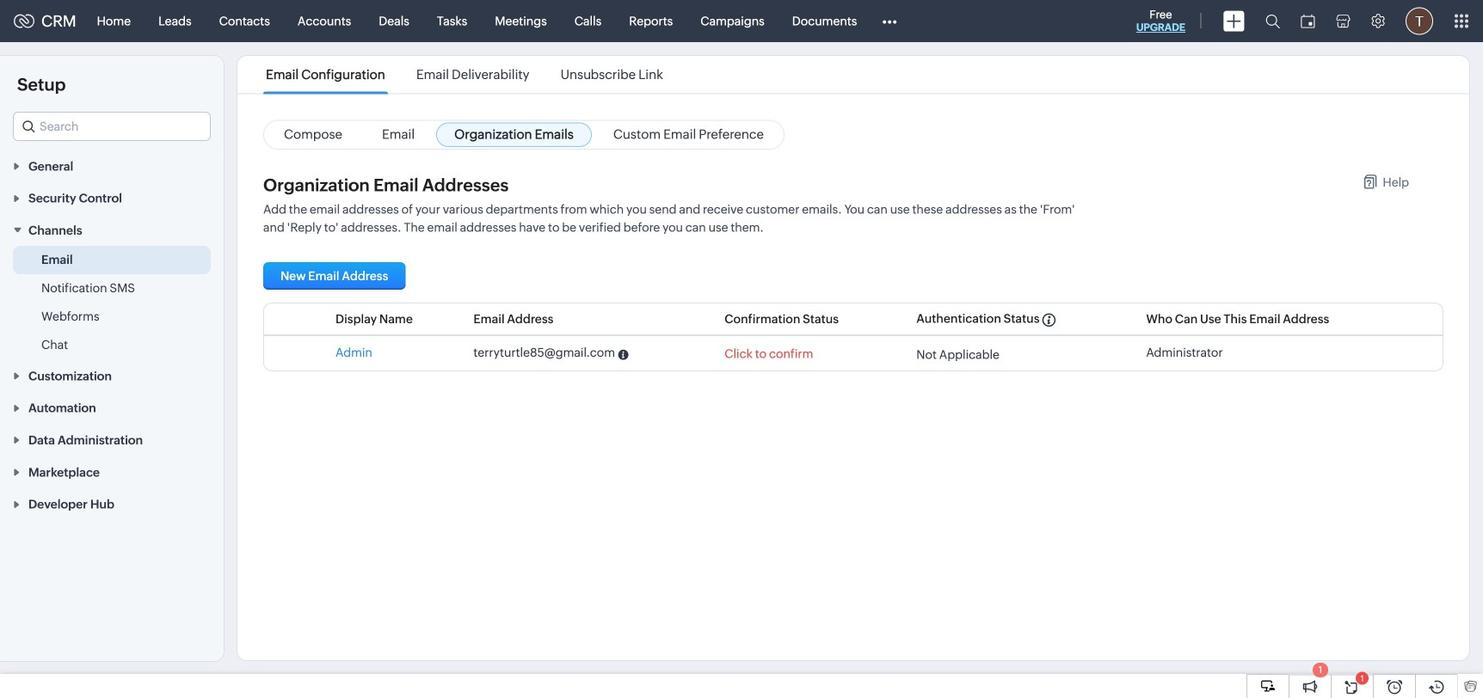 Task type: describe. For each thing, give the bounding box(es) containing it.
profile element
[[1396, 0, 1444, 42]]

create menu element
[[1213, 0, 1255, 42]]

calendar image
[[1301, 14, 1316, 28]]

Search text field
[[14, 113, 210, 140]]



Task type: locate. For each thing, give the bounding box(es) containing it.
search element
[[1255, 0, 1291, 42]]

create menu image
[[1223, 11, 1245, 31]]

list
[[250, 56, 679, 93]]

region
[[0, 246, 224, 360]]

search image
[[1266, 14, 1280, 28]]

Other Modules field
[[871, 7, 908, 35]]

profile image
[[1406, 7, 1433, 35]]

None field
[[13, 112, 211, 141]]

logo image
[[14, 14, 34, 28]]



Task type: vqa. For each thing, say whether or not it's contained in the screenshot.
Calendar image
yes



